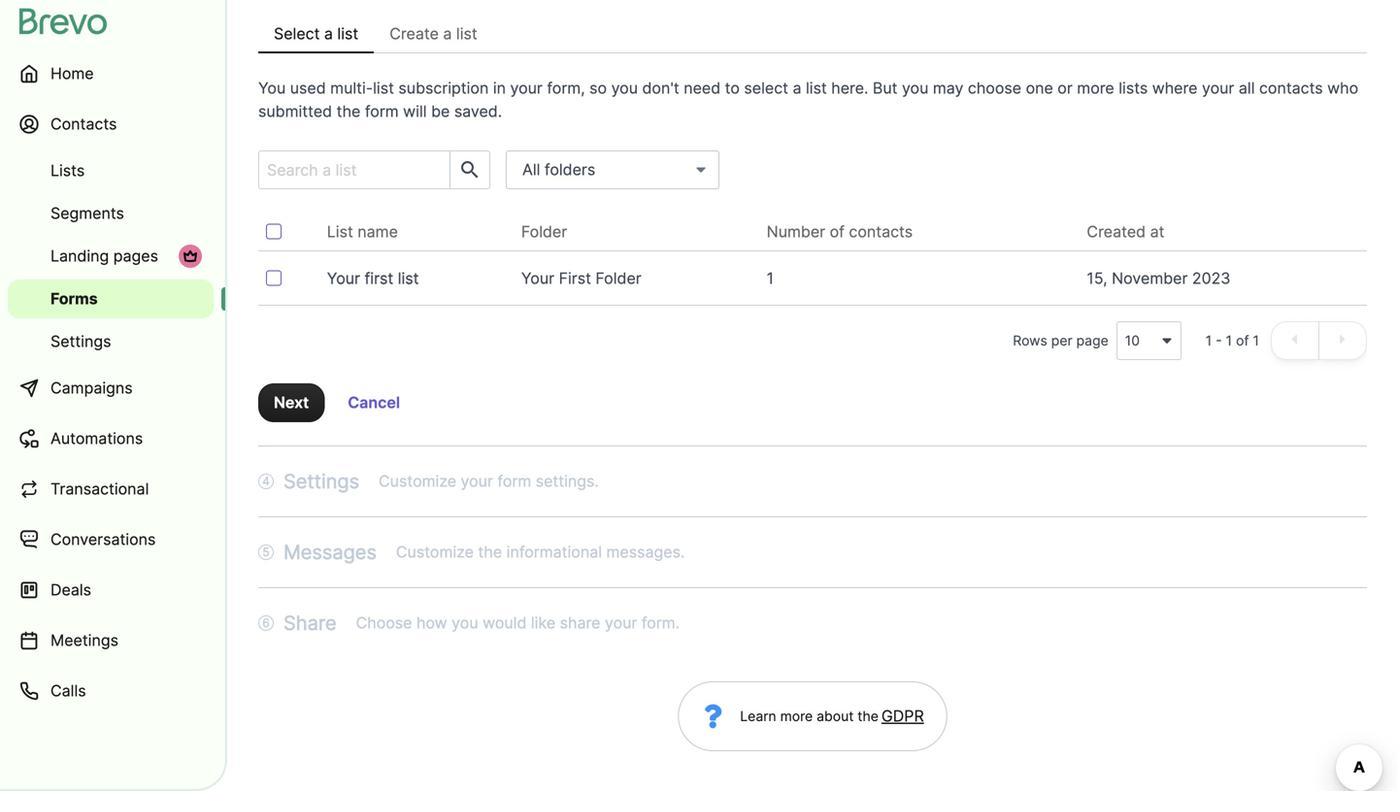 Task type: describe. For each thing, give the bounding box(es) containing it.
gdpr
[[882, 707, 924, 726]]

pages
[[113, 247, 158, 266]]

-
[[1216, 333, 1223, 349]]

select a list
[[274, 24, 359, 43]]

more inside learn more about the gdpr
[[781, 709, 813, 725]]

form inside you used multi-list subscription in your form, so you don't need to select a list here. but you may choose one or more lists where your all contacts who submitted the form will be saved.
[[365, 102, 399, 121]]

customize your form settings.
[[379, 472, 599, 491]]

landing
[[51, 247, 109, 266]]

customize for messages
[[396, 543, 474, 562]]

choose how you would like share your form.
[[356, 614, 680, 633]]

conversations
[[51, 530, 156, 549]]

rows
[[1013, 333, 1048, 349]]

1 vertical spatial of
[[1237, 333, 1250, 349]]

automations link
[[8, 416, 214, 462]]

number
[[767, 222, 826, 241]]

you
[[258, 79, 286, 98]]

segments link
[[8, 194, 214, 233]]

conversations link
[[8, 517, 214, 563]]

campaigns link
[[8, 365, 214, 412]]

may
[[933, 79, 964, 98]]

folders
[[545, 160, 596, 179]]

search button
[[450, 152, 490, 188]]

segments
[[51, 204, 124, 223]]

settings.
[[536, 472, 599, 491]]

but
[[873, 79, 898, 98]]

saved.
[[454, 102, 502, 121]]

submitted
[[258, 102, 332, 121]]

select
[[274, 24, 320, 43]]

messages.
[[607, 543, 685, 562]]

next button
[[258, 384, 325, 423]]

november
[[1112, 269, 1188, 288]]

list for select a list
[[337, 24, 359, 43]]

lists
[[51, 161, 85, 180]]

6
[[263, 616, 270, 630]]

gdpr link
[[879, 705, 924, 728]]

1 horizontal spatial settings
[[284, 470, 359, 493]]

meetings link
[[8, 618, 214, 664]]

customize for settings
[[379, 472, 457, 491]]

the inside you used multi-list subscription in your form, so you don't need to select a list here. but you may choose one or more lists where your all contacts who submitted the form will be saved.
[[337, 102, 361, 121]]

your first folder
[[521, 269, 642, 288]]

left___rvooi image
[[183, 249, 198, 264]]

your first list
[[327, 269, 419, 288]]

list
[[327, 222, 353, 241]]

page
[[1077, 333, 1109, 349]]

your left settings.
[[461, 472, 493, 491]]

your right in
[[510, 79, 543, 98]]

2 horizontal spatial you
[[902, 79, 929, 98]]

messages
[[284, 541, 377, 564]]

list for your first list
[[398, 269, 419, 288]]

a for create
[[443, 24, 452, 43]]

list left here.
[[806, 79, 827, 98]]

at
[[1151, 222, 1165, 241]]

form.
[[642, 614, 680, 633]]

settings link
[[8, 322, 214, 361]]

about
[[817, 709, 854, 725]]

1 vertical spatial folder
[[596, 269, 642, 288]]

here.
[[832, 79, 869, 98]]

need
[[684, 79, 721, 98]]

Campaign name search field
[[259, 152, 442, 188]]

or
[[1058, 79, 1073, 98]]

4
[[262, 474, 270, 489]]

per
[[1052, 333, 1073, 349]]

where
[[1153, 79, 1198, 98]]

share
[[560, 614, 601, 633]]

15, november 2023
[[1087, 269, 1231, 288]]

folder button
[[521, 220, 583, 244]]

next
[[274, 393, 309, 412]]

1 vertical spatial the
[[478, 543, 502, 562]]

your left the all
[[1202, 79, 1235, 98]]

one
[[1026, 79, 1054, 98]]

share
[[284, 611, 337, 635]]

transactional link
[[8, 466, 214, 513]]

subscription
[[399, 79, 489, 98]]

landing pages link
[[8, 237, 214, 276]]

used
[[290, 79, 326, 98]]

0 horizontal spatial you
[[452, 614, 478, 633]]

in
[[493, 79, 506, 98]]

calls link
[[8, 668, 214, 715]]

15,
[[1087, 269, 1108, 288]]

list name
[[327, 222, 398, 241]]

landing pages
[[51, 247, 158, 266]]

2023
[[1193, 269, 1231, 288]]

created at
[[1087, 222, 1165, 241]]

contacts inside you used multi-list subscription in your form, so you don't need to select a list here. but you may choose one or more lists where your all contacts who submitted the form will be saved.
[[1260, 79, 1324, 98]]

folder inside button
[[521, 222, 567, 241]]

choose
[[356, 614, 412, 633]]

be
[[431, 102, 450, 121]]



Task type: locate. For each thing, give the bounding box(es) containing it.
of right -
[[1237, 333, 1250, 349]]

created at button
[[1087, 220, 1181, 244]]

2 horizontal spatial a
[[793, 79, 802, 98]]

more right or
[[1077, 79, 1115, 98]]

create a list
[[390, 24, 478, 43]]

2 horizontal spatial the
[[858, 709, 879, 725]]

calls
[[51, 682, 86, 701]]

contacts right the all
[[1260, 79, 1324, 98]]

1 horizontal spatial of
[[1237, 333, 1250, 349]]

1 horizontal spatial a
[[443, 24, 452, 43]]

transactional
[[51, 480, 149, 499]]

you right how
[[452, 614, 478, 633]]

form,
[[547, 79, 585, 98]]

cancel button
[[332, 384, 416, 423]]

of inside 'number of contacts' button
[[830, 222, 845, 241]]

campaigns
[[51, 379, 133, 398]]

contacts inside button
[[849, 222, 913, 241]]

0 vertical spatial settings
[[51, 332, 111, 351]]

the right about
[[858, 709, 879, 725]]

the inside learn more about the gdpr
[[858, 709, 879, 725]]

0 vertical spatial more
[[1077, 79, 1115, 98]]

choose
[[968, 79, 1022, 98]]

lists link
[[8, 152, 214, 190]]

of
[[830, 222, 845, 241], [1237, 333, 1250, 349]]

multi-
[[330, 79, 373, 98]]

list for create a list
[[456, 24, 478, 43]]

2 your from the left
[[521, 269, 555, 288]]

0 vertical spatial the
[[337, 102, 361, 121]]

1 horizontal spatial your
[[521, 269, 555, 288]]

1 horizontal spatial form
[[498, 472, 532, 491]]

1 horizontal spatial you
[[611, 79, 638, 98]]

of right number
[[830, 222, 845, 241]]

you right so
[[611, 79, 638, 98]]

contacts right number
[[849, 222, 913, 241]]

more inside you used multi-list subscription in your form, so you don't need to select a list here. but you may choose one or more lists where your all contacts who submitted the form will be saved.
[[1077, 79, 1115, 98]]

number of contacts
[[767, 222, 913, 241]]

0 horizontal spatial the
[[337, 102, 361, 121]]

1 your from the left
[[327, 269, 360, 288]]

forms link
[[8, 280, 214, 319]]

settings down forms
[[51, 332, 111, 351]]

how
[[417, 614, 447, 633]]

select a list link
[[258, 15, 374, 53]]

2 vertical spatial the
[[858, 709, 879, 725]]

1 vertical spatial settings
[[284, 470, 359, 493]]

a for select
[[324, 24, 333, 43]]

0 horizontal spatial of
[[830, 222, 845, 241]]

customize up how
[[396, 543, 474, 562]]

0 horizontal spatial settings
[[51, 332, 111, 351]]

5
[[263, 545, 270, 559]]

settings
[[51, 332, 111, 351], [284, 470, 359, 493]]

1 horizontal spatial folder
[[596, 269, 642, 288]]

a inside you used multi-list subscription in your form, so you don't need to select a list here. but you may choose one or more lists where your all contacts who submitted the form will be saved.
[[793, 79, 802, 98]]

0 horizontal spatial a
[[324, 24, 333, 43]]

informational
[[507, 543, 602, 562]]

0 vertical spatial of
[[830, 222, 845, 241]]

0 horizontal spatial contacts
[[849, 222, 913, 241]]

folder up first
[[521, 222, 567, 241]]

0 vertical spatial contacts
[[1260, 79, 1324, 98]]

who
[[1328, 79, 1359, 98]]

automations
[[51, 429, 143, 448]]

number of contacts button
[[767, 220, 929, 244]]

contacts
[[1260, 79, 1324, 98], [849, 222, 913, 241]]

form
[[365, 102, 399, 121], [498, 472, 532, 491]]

customize the informational messages.
[[396, 543, 685, 562]]

create
[[390, 24, 439, 43]]

1 vertical spatial customize
[[396, 543, 474, 562]]

list name button
[[327, 220, 414, 244]]

more right learn
[[781, 709, 813, 725]]

like
[[531, 614, 556, 633]]

settings right 4
[[284, 470, 359, 493]]

select
[[744, 79, 789, 98]]

the down multi-
[[337, 102, 361, 121]]

deals link
[[8, 567, 214, 614]]

0 horizontal spatial your
[[327, 269, 360, 288]]

1 vertical spatial more
[[781, 709, 813, 725]]

your for your first list
[[327, 269, 360, 288]]

cancel
[[348, 393, 400, 412]]

1 horizontal spatial more
[[1077, 79, 1115, 98]]

1 horizontal spatial the
[[478, 543, 502, 562]]

first
[[559, 269, 591, 288]]

forms
[[51, 289, 98, 308]]

list right select
[[337, 24, 359, 43]]

name
[[358, 222, 398, 241]]

0 horizontal spatial form
[[365, 102, 399, 121]]

you right but at the right
[[902, 79, 929, 98]]

form left settings.
[[498, 472, 532, 491]]

list right first
[[398, 269, 419, 288]]

would
[[483, 614, 527, 633]]

you used multi-list subscription in your form, so you don't need to select a list here. but you may choose one or more lists where your all contacts who submitted the form will be saved.
[[258, 79, 1359, 121]]

your left form.
[[605, 614, 638, 633]]

to
[[725, 79, 740, 98]]

form left will
[[365, 102, 399, 121]]

home
[[51, 64, 94, 83]]

0 vertical spatial form
[[365, 102, 399, 121]]

all folders
[[523, 160, 596, 179]]

contacts link
[[8, 101, 214, 148]]

don't
[[643, 79, 680, 98]]

1 horizontal spatial contacts
[[1260, 79, 1324, 98]]

so
[[590, 79, 607, 98]]

0 horizontal spatial folder
[[521, 222, 567, 241]]

folder right first
[[596, 269, 642, 288]]

1 - 1 of 1
[[1206, 333, 1260, 349]]

0 horizontal spatial more
[[781, 709, 813, 725]]

all
[[1239, 79, 1255, 98]]

1 vertical spatial form
[[498, 472, 532, 491]]

home link
[[8, 51, 214, 97]]

customize down cancel button
[[379, 472, 457, 491]]

1 vertical spatial contacts
[[849, 222, 913, 241]]

your for your first folder
[[521, 269, 555, 288]]

the
[[337, 102, 361, 121], [478, 543, 502, 562], [858, 709, 879, 725]]

rows per page
[[1013, 333, 1109, 349]]

create a list link
[[374, 15, 493, 53]]

search image
[[458, 158, 482, 182]]

meetings
[[51, 631, 118, 650]]

contacts
[[51, 115, 117, 134]]

learn
[[740, 709, 777, 725]]

deals
[[51, 581, 91, 600]]

list left the subscription
[[373, 79, 394, 98]]

your
[[510, 79, 543, 98], [1202, 79, 1235, 98], [461, 472, 493, 491], [605, 614, 638, 633]]

the left informational
[[478, 543, 502, 562]]

folder
[[521, 222, 567, 241], [596, 269, 642, 288]]

list right create
[[456, 24, 478, 43]]

0 vertical spatial customize
[[379, 472, 457, 491]]

0 vertical spatial folder
[[521, 222, 567, 241]]

created
[[1087, 222, 1146, 241]]



Task type: vqa. For each thing, say whether or not it's contained in the screenshot.


